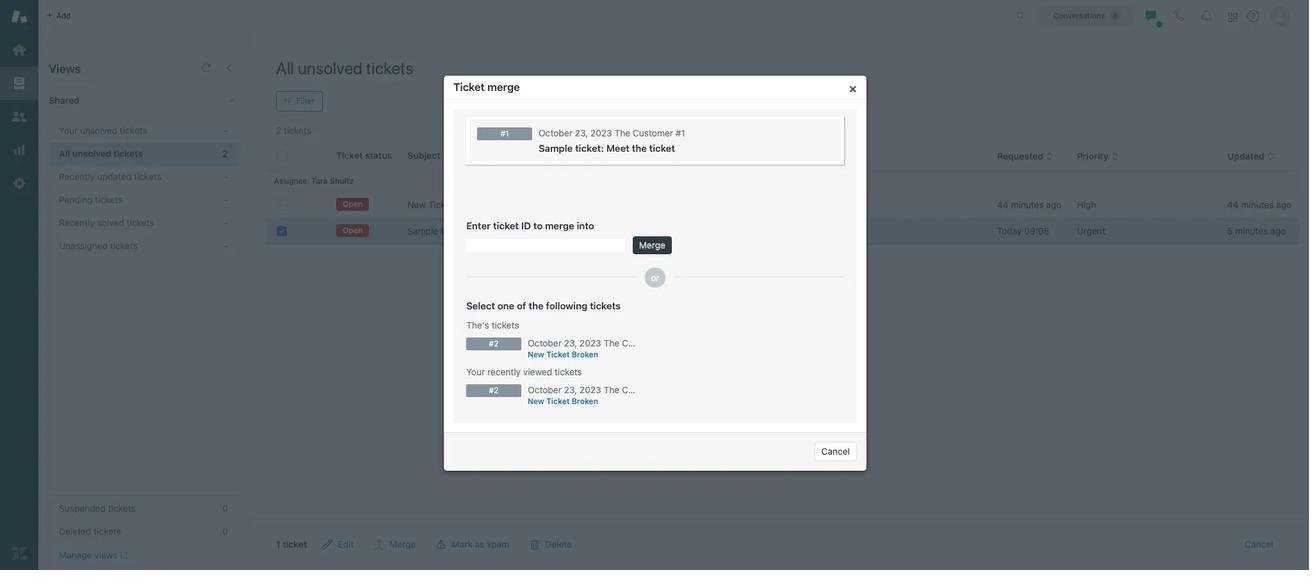 Task type: vqa. For each thing, say whether or not it's contained in the screenshot.
bottom 23,
yes



Task type: describe. For each thing, give the bounding box(es) containing it.
high
[[1077, 199, 1096, 210]]

09:05
[[1025, 225, 1049, 236]]

broken for your recently viewed tickets
[[572, 396, 598, 406]]

october 23, 2023 the customer #1 sample ticket: meet the ticket
[[539, 127, 685, 154]]

manage views
[[59, 550, 118, 560]]

minutes up today 09:05
[[1011, 199, 1044, 210]]

shared heading
[[38, 81, 250, 120]]

ticket: inside october 23, 2023 the customer #1 sample ticket: meet the ticket
[[575, 142, 604, 154]]

- for your unsolved tickets
[[224, 125, 228, 136]]

23, inside october 23, 2023 the customer #1 sample ticket: meet the ticket
[[575, 127, 588, 138]]

requested button
[[997, 151, 1054, 162]]

ago for high
[[1277, 199, 1292, 210]]

shared
[[49, 95, 79, 106]]

october for tickets
[[528, 338, 562, 348]]

updated
[[1228, 151, 1265, 162]]

enter
[[466, 220, 491, 231]]

conversations button
[[1040, 5, 1134, 26]]

new ticket broken
[[408, 199, 485, 210]]

ticket: inside now showing 2 tickets region
[[441, 225, 466, 236]]

- for unassigned tickets
[[224, 240, 228, 251]]

manage
[[59, 550, 92, 560]]

2 44 minutes ago from the left
[[1228, 199, 1292, 210]]

0 vertical spatial cancel
[[822, 446, 850, 457]]

your unsolved tickets
[[59, 125, 147, 136]]

open for new ticket broken
[[343, 199, 363, 209]]

solved
[[97, 217, 124, 228]]

ago up the "09:05"
[[1046, 199, 1062, 210]]

october inside october 23, 2023 the customer #1 sample ticket: meet the ticket
[[539, 127, 573, 138]]

your for your unsolved tickets
[[59, 125, 78, 136]]

suspended
[[59, 503, 106, 514]]

#2 for tickets
[[489, 339, 499, 348]]

- for recently updated tickets
[[224, 171, 228, 182]]

your for your recently viewed tickets
[[466, 366, 485, 377]]

or
[[651, 272, 660, 283]]

filter
[[297, 96, 315, 106]]

reporting image
[[11, 142, 28, 158]]

your recently viewed tickets
[[466, 366, 582, 377]]

meet inside october 23, 2023 the customer #1 sample ticket: meet the ticket
[[606, 142, 630, 154]]

mark as spam
[[452, 539, 509, 550]]

sample ticket: meet the ticket
[[408, 225, 531, 236]]

1 vertical spatial cancel button
[[1235, 532, 1284, 557]]

×
[[849, 81, 857, 95]]

unassigned tickets
[[59, 240, 137, 251]]

× link
[[849, 81, 857, 95]]

id
[[521, 220, 531, 231]]

cancel inside now showing 2 tickets region
[[1245, 539, 1273, 550]]

sample ticket: meet the ticket link
[[408, 225, 531, 238]]

edit
[[338, 539, 354, 550]]

new ticket broken link for your recently viewed tickets
[[528, 396, 630, 407]]

ago for urgent
[[1271, 225, 1286, 236]]

select one of the following tickets
[[466, 300, 621, 311]]

collapse views pane image
[[224, 63, 234, 73]]

the for select one of the following tickets
[[529, 300, 544, 311]]

priority
[[1077, 151, 1109, 162]]

sample inside october 23, 2023 the customer #1 sample ticket: meet the ticket
[[539, 142, 573, 154]]

requester
[[771, 151, 816, 162]]

ticket inside october 23, 2023 the customer #1 sample ticket: meet the ticket
[[649, 142, 675, 154]]

assignee: tara shultz
[[274, 176, 354, 186]]

today
[[997, 225, 1022, 236]]

the for sample ticket: meet the ticket
[[492, 225, 505, 236]]

0 horizontal spatial all unsolved tickets
[[59, 148, 143, 159]]

0 vertical spatial merge
[[487, 81, 520, 94]]

priority button
[[1077, 151, 1119, 162]]

zendesk image
[[11, 545, 28, 562]]

delete
[[545, 539, 572, 550]]

row containing sample ticket: meet the ticket
[[266, 218, 1300, 244]]

recently solved tickets
[[59, 217, 154, 228]]

2
[[222, 148, 228, 159]]

mark as spam button
[[426, 532, 520, 557]]

merge button
[[364, 532, 426, 557]]

Enter ticket ID to merge into text field
[[466, 239, 625, 252]]

deleted tickets
[[59, 526, 121, 537]]

recently updated tickets
[[59, 171, 161, 182]]

unsolved for -
[[80, 125, 117, 136]]

deleted
[[59, 526, 91, 537]]

2023 for the's tickets
[[580, 338, 601, 348]]

filter button
[[276, 91, 323, 111]]

the's
[[466, 320, 489, 331]]

assignee:
[[274, 176, 309, 186]]

get help image
[[1248, 10, 1259, 22]]

- for recently solved tickets
[[224, 217, 228, 228]]

2023 for your recently viewed tickets
[[580, 384, 601, 395]]

subject
[[408, 150, 440, 161]]

recently for recently updated tickets
[[59, 171, 95, 182]]

1 horizontal spatial all
[[276, 58, 294, 78]]

#1 inside october 23, 2023 the customer #1 sample ticket: meet the ticket
[[676, 127, 685, 138]]



Task type: locate. For each thing, give the bounding box(es) containing it.
open for sample ticket: meet the ticket
[[343, 226, 363, 235]]

ticket merge
[[454, 81, 520, 94]]

merge
[[390, 539, 416, 550]]

meet inside now showing 2 tickets region
[[469, 225, 490, 236]]

new ticket broken link for the's tickets
[[528, 349, 630, 361]]

new down viewed
[[528, 396, 544, 406]]

pending tickets
[[59, 194, 122, 205]]

into
[[577, 220, 594, 231]]

1 vertical spatial october
[[528, 338, 562, 348]]

0 vertical spatial the
[[632, 142, 647, 154]]

0 horizontal spatial the
[[492, 225, 505, 236]]

0 horizontal spatial your
[[59, 125, 78, 136]]

recently up pending
[[59, 171, 95, 182]]

(opens in a new tab) image
[[118, 552, 127, 559]]

1 recently from the top
[[59, 171, 95, 182]]

recently for recently solved tickets
[[59, 217, 95, 228]]

0 vertical spatial unsolved
[[298, 58, 363, 78]]

44 minutes ago up 5 minutes ago at the top right of page
[[1228, 199, 1292, 210]]

1 horizontal spatial cancel
[[1245, 539, 1273, 550]]

2 vertical spatial customer
[[622, 384, 662, 395]]

1 horizontal spatial 44 minutes ago
[[1228, 199, 1292, 210]]

0 horizontal spatial 44
[[997, 199, 1009, 210]]

#2 down recently
[[489, 386, 499, 395]]

1 vertical spatial october 23, 2023 the customer #1 new ticket broken
[[528, 384, 674, 406]]

0 horizontal spatial cancel
[[822, 446, 850, 457]]

0 vertical spatial october
[[539, 127, 573, 138]]

urgent
[[1077, 225, 1106, 236]]

1 #2 from the top
[[489, 339, 499, 348]]

get started image
[[11, 42, 28, 58]]

row
[[266, 192, 1300, 218], [266, 218, 1300, 244]]

unsolved down your unsolved tickets
[[72, 148, 111, 159]]

0 vertical spatial 0
[[222, 503, 228, 514]]

0 vertical spatial cancel button
[[815, 442, 857, 461]]

broken for the's tickets
[[572, 350, 598, 359]]

2 vertical spatial new
[[528, 396, 544, 406]]

refresh views pane image
[[201, 63, 211, 73]]

0 vertical spatial meet
[[606, 142, 630, 154]]

your down shared
[[59, 125, 78, 136]]

1 vertical spatial meet
[[469, 225, 490, 236]]

1 vertical spatial 23,
[[564, 338, 577, 348]]

october 23, 2023 the customer #1 new ticket broken for your recently viewed tickets
[[528, 384, 674, 406]]

unsolved for 2
[[72, 148, 111, 159]]

conversations
[[1054, 11, 1105, 20]]

0 horizontal spatial ticket:
[[441, 225, 466, 236]]

1 ticket
[[276, 539, 307, 550]]

1 horizontal spatial the
[[529, 300, 544, 311]]

merge
[[487, 81, 520, 94], [545, 220, 574, 231]]

october 23, 2023 the customer #1 new ticket broken for the's tickets
[[528, 338, 674, 359]]

1 vertical spatial your
[[466, 366, 485, 377]]

1 vertical spatial 0
[[222, 526, 228, 537]]

0 horizontal spatial sample
[[408, 225, 438, 236]]

zendesk support image
[[11, 8, 28, 25]]

minutes
[[1011, 199, 1044, 210], [1241, 199, 1274, 210], [1235, 225, 1268, 236]]

the inside october 23, 2023 the customer #1 sample ticket: meet the ticket
[[615, 127, 630, 138]]

ticket
[[454, 81, 485, 94], [428, 199, 454, 210], [546, 350, 570, 359], [546, 396, 570, 406]]

to
[[533, 220, 543, 231]]

0 horizontal spatial all
[[59, 148, 70, 159]]

unassigned
[[59, 240, 108, 251]]

recently
[[487, 366, 521, 377]]

new up viewed
[[528, 350, 544, 359]]

october
[[539, 127, 573, 138], [528, 338, 562, 348], [528, 384, 562, 395]]

1 44 from the left
[[997, 199, 1009, 210]]

#2
[[489, 339, 499, 348], [489, 386, 499, 395]]

views
[[49, 62, 81, 76]]

mark
[[452, 539, 473, 550]]

1 october 23, 2023 the customer #1 new ticket broken from the top
[[528, 338, 674, 359]]

1 vertical spatial recently
[[59, 217, 95, 228]]

2 vertical spatial 2023
[[580, 384, 601, 395]]

zendesk products image
[[1229, 12, 1238, 21]]

2 open from the top
[[343, 226, 363, 235]]

1 vertical spatial customer
[[622, 338, 662, 348]]

tickets
[[366, 58, 414, 78], [120, 125, 147, 136], [114, 148, 143, 159], [134, 171, 161, 182], [95, 194, 122, 205], [127, 217, 154, 228], [110, 240, 137, 251], [590, 300, 621, 311], [492, 320, 519, 331], [555, 366, 582, 377], [108, 503, 136, 514], [94, 526, 121, 537]]

44
[[997, 199, 1009, 210], [1228, 199, 1239, 210]]

minutes for urgent
[[1235, 225, 1268, 236]]

0 vertical spatial ticket:
[[575, 142, 604, 154]]

1 vertical spatial sample
[[408, 225, 438, 236]]

recently down pending
[[59, 217, 95, 228]]

1 vertical spatial merge
[[545, 220, 574, 231]]

of
[[517, 300, 526, 311]]

following
[[546, 300, 588, 311]]

1 horizontal spatial sample
[[539, 142, 573, 154]]

1 vertical spatial all
[[59, 148, 70, 159]]

2 vertical spatial 23,
[[564, 384, 577, 395]]

0 horizontal spatial merge
[[487, 81, 520, 94]]

2 vertical spatial the
[[604, 384, 620, 395]]

1 horizontal spatial your
[[466, 366, 485, 377]]

0 vertical spatial 23,
[[575, 127, 588, 138]]

0 vertical spatial customer
[[633, 127, 673, 138]]

#1
[[676, 127, 685, 138], [501, 129, 509, 138], [665, 338, 674, 348], [665, 384, 674, 395]]

new inside now showing 2 tickets region
[[408, 199, 426, 210]]

the
[[632, 142, 647, 154], [492, 225, 505, 236], [529, 300, 544, 311]]

customer for the's tickets
[[622, 338, 662, 348]]

new for the's tickets
[[528, 350, 544, 359]]

new
[[408, 199, 426, 210], [528, 350, 544, 359], [528, 396, 544, 406]]

5 minutes ago
[[1228, 225, 1286, 236]]

2 0 from the top
[[222, 526, 228, 537]]

views image
[[11, 75, 28, 92]]

ago right 5
[[1271, 225, 1286, 236]]

2 vertical spatial october
[[528, 384, 562, 395]]

4 - from the top
[[224, 217, 228, 228]]

0 horizontal spatial cancel button
[[815, 442, 857, 461]]

requester button
[[771, 151, 826, 162]]

all up filter button at the left of page
[[276, 58, 294, 78]]

all unsolved tickets down your unsolved tickets
[[59, 148, 143, 159]]

1 row from the top
[[266, 192, 1300, 218]]

1
[[276, 539, 280, 550]]

the's tickets
[[466, 320, 519, 331]]

1 vertical spatial cancel
[[1245, 539, 1273, 550]]

None submit
[[633, 236, 672, 254]]

new for your recently viewed tickets
[[528, 396, 544, 406]]

1 vertical spatial unsolved
[[80, 125, 117, 136]]

cancel button
[[815, 442, 857, 461], [1235, 532, 1284, 557]]

1 open from the top
[[343, 199, 363, 209]]

the for the's tickets
[[604, 338, 620, 348]]

2 #2 from the top
[[489, 386, 499, 395]]

2 - from the top
[[224, 171, 228, 182]]

broken inside now showing 2 tickets region
[[456, 199, 485, 210]]

new down subject
[[408, 199, 426, 210]]

1 horizontal spatial merge
[[545, 220, 574, 231]]

the inside sample ticket: meet the ticket link
[[492, 225, 505, 236]]

1 vertical spatial 2023
[[580, 338, 601, 348]]

main element
[[0, 0, 38, 570]]

customer
[[633, 127, 673, 138], [622, 338, 662, 348], [622, 384, 662, 395]]

2 row from the top
[[266, 218, 1300, 244]]

1 vertical spatial #2
[[489, 386, 499, 395]]

updated button
[[1228, 151, 1275, 162]]

the for your recently viewed tickets
[[604, 384, 620, 395]]

23, for the's tickets
[[564, 338, 577, 348]]

october for recently
[[528, 384, 562, 395]]

1 vertical spatial ticket:
[[441, 225, 466, 236]]

viewed
[[523, 366, 552, 377]]

shultz
[[330, 176, 354, 186]]

44 up today
[[997, 199, 1009, 210]]

1 vertical spatial open
[[343, 226, 363, 235]]

#2 down the's tickets
[[489, 339, 499, 348]]

all
[[276, 58, 294, 78], [59, 148, 70, 159]]

suspended tickets
[[59, 503, 136, 514]]

delete button
[[520, 532, 582, 557]]

23, for your recently viewed tickets
[[564, 384, 577, 395]]

2 october 23, 2023 the customer #1 new ticket broken from the top
[[528, 384, 674, 406]]

0 vertical spatial all
[[276, 58, 294, 78]]

october 23, 2023 the customer #1 new ticket broken
[[528, 338, 674, 359], [528, 384, 674, 406]]

1 vertical spatial all unsolved tickets
[[59, 148, 143, 159]]

1 vertical spatial the
[[492, 225, 505, 236]]

0 vertical spatial the
[[615, 127, 630, 138]]

1 horizontal spatial all unsolved tickets
[[276, 58, 414, 78]]

0 vertical spatial october 23, 2023 the customer #1 new ticket broken
[[528, 338, 674, 359]]

all down your unsolved tickets
[[59, 148, 70, 159]]

customer for your recently viewed tickets
[[622, 384, 662, 395]]

as
[[475, 539, 484, 550]]

your left recently
[[466, 366, 485, 377]]

0 vertical spatial sample
[[539, 142, 573, 154]]

0 vertical spatial recently
[[59, 171, 95, 182]]

the
[[615, 127, 630, 138], [604, 338, 620, 348], [604, 384, 620, 395]]

0 vertical spatial broken
[[456, 199, 485, 210]]

shared button
[[38, 81, 216, 120]]

edit button
[[312, 532, 364, 557]]

tara
[[312, 176, 328, 186]]

1 horizontal spatial meet
[[606, 142, 630, 154]]

0 vertical spatial 2023
[[591, 127, 612, 138]]

new ticket broken link inside now showing 2 tickets region
[[408, 199, 485, 211]]

0 for suspended tickets
[[222, 503, 228, 514]]

0 vertical spatial all unsolved tickets
[[276, 58, 414, 78]]

1 vertical spatial new
[[528, 350, 544, 359]]

2 vertical spatial the
[[529, 300, 544, 311]]

requested
[[997, 151, 1044, 162]]

pending
[[59, 194, 93, 205]]

open
[[343, 199, 363, 209], [343, 226, 363, 235]]

select
[[466, 300, 495, 311]]

ticket inside region
[[428, 199, 454, 210]]

-
[[224, 125, 228, 136], [224, 171, 228, 182], [224, 194, 228, 205], [224, 217, 228, 228], [224, 240, 228, 251]]

now showing 2 tickets region
[[250, 137, 1309, 570]]

unsolved down shared dropdown button
[[80, 125, 117, 136]]

1 vertical spatial the
[[604, 338, 620, 348]]

1 vertical spatial new ticket broken link
[[528, 349, 630, 361]]

0 vertical spatial your
[[59, 125, 78, 136]]

- for pending tickets
[[224, 194, 228, 205]]

new ticket broken link up sample ticket: meet the ticket
[[408, 199, 485, 211]]

enter ticket id to merge into
[[466, 220, 594, 231]]

new ticket broken link
[[408, 199, 485, 211], [528, 349, 630, 361], [528, 396, 630, 407]]

5
[[1228, 225, 1233, 236]]

today 09:05
[[997, 225, 1049, 236]]

1 horizontal spatial ticket:
[[575, 142, 604, 154]]

44 up 5
[[1228, 199, 1239, 210]]

minutes for high
[[1241, 199, 1274, 210]]

sample
[[539, 142, 573, 154], [408, 225, 438, 236]]

0 horizontal spatial meet
[[469, 225, 490, 236]]

2023 inside october 23, 2023 the customer #1 sample ticket: meet the ticket
[[591, 127, 612, 138]]

minutes up 5 minutes ago at the top right of page
[[1241, 199, 1274, 210]]

new ticket broken link up viewed
[[528, 349, 630, 361]]

1 horizontal spatial 44
[[1228, 199, 1239, 210]]

2 44 from the left
[[1228, 199, 1239, 210]]

one
[[498, 300, 515, 311]]

unsolved
[[298, 58, 363, 78], [80, 125, 117, 136], [72, 148, 111, 159]]

unsolved up filter
[[298, 58, 363, 78]]

customer inside october 23, 2023 the customer #1 sample ticket: meet the ticket
[[633, 127, 673, 138]]

ticket:
[[575, 142, 604, 154], [441, 225, 466, 236]]

0 vertical spatial #2
[[489, 339, 499, 348]]

admin image
[[11, 175, 28, 192]]

minutes right 5
[[1235, 225, 1268, 236]]

views
[[94, 550, 118, 560]]

ago up 5 minutes ago at the top right of page
[[1277, 199, 1292, 210]]

spam
[[487, 539, 509, 550]]

all unsolved tickets
[[276, 58, 414, 78], [59, 148, 143, 159]]

3 - from the top
[[224, 194, 228, 205]]

row containing new ticket broken
[[266, 192, 1300, 218]]

the inside october 23, 2023 the customer #1 sample ticket: meet the ticket
[[632, 142, 647, 154]]

0 vertical spatial open
[[343, 199, 363, 209]]

new ticket broken link down viewed
[[528, 396, 630, 407]]

0 vertical spatial new
[[408, 199, 426, 210]]

updated
[[97, 171, 132, 182]]

2 vertical spatial unsolved
[[72, 148, 111, 159]]

customers image
[[11, 108, 28, 125]]

#2 for recently
[[489, 386, 499, 395]]

0 for deleted tickets
[[222, 526, 228, 537]]

1 44 minutes ago from the left
[[997, 199, 1062, 210]]

your
[[59, 125, 78, 136], [466, 366, 485, 377]]

2 recently from the top
[[59, 217, 95, 228]]

sample inside row
[[408, 225, 438, 236]]

manage views link
[[59, 550, 127, 561]]

2 vertical spatial new ticket broken link
[[528, 396, 630, 407]]

0 vertical spatial new ticket broken link
[[408, 199, 485, 211]]

1 vertical spatial broken
[[572, 350, 598, 359]]

44 minutes ago up today 09:05
[[997, 199, 1062, 210]]

1 - from the top
[[224, 125, 228, 136]]

all unsolved tickets up filter
[[276, 58, 414, 78]]

ago
[[1046, 199, 1062, 210], [1277, 199, 1292, 210], [1271, 225, 1286, 236]]

2 horizontal spatial the
[[632, 142, 647, 154]]

meet
[[606, 142, 630, 154], [469, 225, 490, 236]]

2023
[[591, 127, 612, 138], [580, 338, 601, 348], [580, 384, 601, 395]]

2 vertical spatial broken
[[572, 396, 598, 406]]

0 horizontal spatial 44 minutes ago
[[997, 199, 1062, 210]]

1 horizontal spatial cancel button
[[1235, 532, 1284, 557]]

1 0 from the top
[[222, 503, 228, 514]]

5 - from the top
[[224, 240, 228, 251]]



